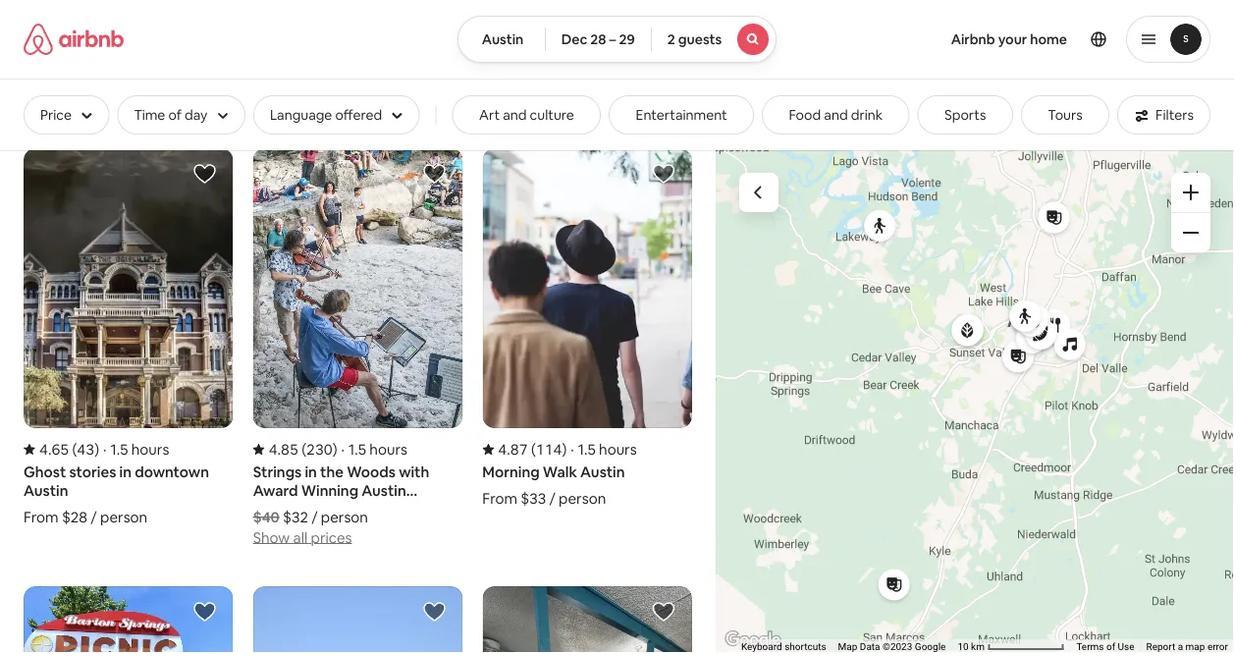 Task type: vqa. For each thing, say whether or not it's contained in the screenshot.
'SIGHTSEEING'
no



Task type: describe. For each thing, give the bounding box(es) containing it.
· for (255)
[[571, 21, 574, 40]]

google image
[[721, 628, 786, 653]]

add to wishlist image for 4.85 (230)
[[423, 162, 446, 186]]

ride-
[[24, 43, 59, 62]]

add to wishlist image for 4.65 (43)
[[193, 162, 217, 186]]

tour inside ride-along with rooster e- bike tour from $75 / person
[[56, 62, 87, 81]]

awesomely
[[488, 43, 568, 62]]

(255)
[[531, 21, 567, 40]]

in inside strings in the woods with award winning austin violinist
[[305, 462, 317, 482]]

person inside ghost stories in downtown austin from $28 / person
[[100, 508, 147, 527]]

morning walk austin from $33 / person
[[483, 462, 625, 508]]

all for $32
[[293, 528, 308, 547]]

/ inside $69 $59 / person show all prices
[[311, 70, 317, 89]]

culture
[[530, 106, 574, 124]]

price
[[40, 106, 72, 124]]

10
[[958, 641, 969, 653]]

Entertainment button
[[609, 95, 754, 135]]

4.88 out of 5 average rating,  255 reviews image
[[483, 21, 567, 40]]

hours for 5.0 (108)
[[122, 21, 160, 40]]

keyboard
[[742, 641, 783, 653]]

austin inside morning walk austin from $33 / person
[[580, 462, 625, 482]]

/ inside $40 $32 / person show all prices
[[311, 508, 318, 527]]

1.5 for 4.65 (43)
[[111, 440, 128, 459]]

keyboard shortcuts button
[[742, 640, 827, 653]]

4.88
[[498, 21, 528, 40]]

austin inside ghost stories in downtown austin from $28 / person
[[24, 481, 68, 500]]

strings in the woods with award winning austin violinist group
[[253, 149, 463, 547]]

2 guests button
[[651, 16, 777, 63]]

· for (108)
[[103, 21, 107, 40]]

$69
[[253, 70, 279, 89]]

(230)
[[302, 440, 337, 459]]

(108)
[[63, 21, 99, 40]]

-awesomely austin- scenic/sunset kayak tour on ladybird lake group
[[483, 0, 692, 107]]

ghost stories in downtown austin from $28 / person
[[24, 462, 209, 527]]

stories
[[69, 462, 116, 482]]

strings in the woods with award winning austin violinist
[[253, 462, 429, 519]]

rooster
[[138, 43, 192, 62]]

report a map error link
[[1147, 641, 1229, 653]]

ride-along with rooster e- bike tour from $75 / person
[[24, 43, 209, 107]]

kayak
[[585, 62, 627, 81]]

language
[[270, 106, 332, 124]]

downtown
[[135, 462, 209, 482]]

4.88 (255)
[[498, 21, 567, 40]]

29
[[619, 30, 635, 48]]

prices for $59
[[311, 90, 352, 109]]

map
[[1186, 641, 1206, 653]]

austin inside strings in the woods with award winning austin violinist
[[362, 481, 406, 500]]

person inside morning walk austin from $33 / person
[[559, 489, 606, 508]]

10 km
[[958, 641, 988, 653]]

austin inside button
[[482, 30, 524, 48]]

on
[[665, 62, 685, 81]]

· 2 hours for 4.88 (255)
[[571, 21, 628, 40]]

art and culture
[[479, 106, 574, 124]]

· 2 hours for 5.0 (108)
[[103, 21, 160, 40]]

time of day button
[[117, 95, 245, 135]]

from inside ghost stories in downtown austin from $28 / person
[[24, 508, 59, 527]]

day
[[185, 106, 208, 124]]

1.5 for 4.87 (114)
[[578, 440, 596, 459]]

5.0 out of 5 average rating,  108 reviews image
[[24, 21, 99, 40]]

along
[[59, 43, 101, 62]]

4.65
[[39, 440, 69, 459]]

keyboard shortcuts
[[742, 641, 827, 653]]

10 km button
[[952, 639, 1071, 653]]

language offered
[[270, 106, 382, 124]]

-
[[483, 43, 488, 62]]

$33
[[521, 489, 546, 508]]

hours for 4.87 (114)
[[599, 440, 637, 459]]

drink
[[851, 106, 883, 124]]

Tours button
[[1021, 95, 1110, 135]]

the
[[320, 462, 344, 482]]

· 1.5 hours for 4.65 (43)
[[103, 440, 169, 459]]

from inside morning walk austin from $33 / person
[[483, 489, 518, 508]]

4.65 (43)
[[39, 440, 99, 459]]

prices for $32
[[311, 528, 352, 547]]

Art and culture button
[[452, 95, 601, 135]]

a
[[1178, 641, 1184, 653]]

morning walk austin group
[[483, 149, 692, 508]]

e-
[[195, 43, 209, 62]]

28
[[591, 30, 607, 48]]

4.87 out of 5 average rating,  114 reviews image
[[483, 440, 567, 459]]

tours
[[1048, 106, 1083, 124]]

$69 $59 / person show all prices
[[253, 70, 368, 109]]

price button
[[24, 95, 109, 135]]

(43)
[[72, 440, 99, 459]]

map
[[838, 641, 858, 653]]

1.5 for 4.85 (230)
[[349, 440, 366, 459]]

airbnb your home
[[951, 30, 1068, 48]]

scenic/sunset
[[483, 62, 582, 81]]

none search field containing austin
[[458, 16, 777, 63]]

2 for 4.88 (255)
[[578, 21, 587, 40]]

your
[[999, 30, 1028, 48]]

show all prices button for $32
[[253, 527, 352, 547]]

©2023
[[883, 641, 913, 653]]

/ inside ride-along with rooster e- bike tour from $75 / person
[[90, 88, 96, 107]]

zoom in image
[[1184, 185, 1199, 200]]

km
[[972, 641, 985, 653]]

person inside ride-along with rooster e- bike tour from $75 / person
[[99, 88, 147, 107]]

/ inside ghost stories in downtown austin from $28 / person
[[91, 508, 97, 527]]

Food and drink button
[[762, 95, 910, 135]]

lake
[[547, 80, 579, 100]]

time
[[134, 106, 165, 124]]

ghost stories in downtown austin group
[[24, 149, 233, 527]]

5.0 (108)
[[39, 21, 99, 40]]

2 inside button
[[668, 30, 675, 48]]

4.65 out of 5 average rating,  43 reviews image
[[24, 440, 99, 459]]

$28
[[62, 508, 87, 527]]

ladybird
[[483, 80, 544, 100]]

Sports button
[[918, 95, 1014, 135]]

4.87 (114)
[[498, 440, 567, 459]]

data
[[860, 641, 881, 653]]

$32
[[283, 508, 308, 527]]

with inside ride-along with rooster e- bike tour from $75 / person
[[104, 43, 134, 62]]



Task type: locate. For each thing, give the bounding box(es) containing it.
dec
[[562, 30, 588, 48]]

· 1.5 hours up the woods
[[341, 440, 408, 459]]

error
[[1208, 641, 1229, 653]]

in left the
[[305, 462, 317, 482]]

of left use
[[1107, 641, 1116, 653]]

person down the walk
[[559, 489, 606, 508]]

–
[[610, 30, 616, 48]]

google map
showing 20 experiences. region
[[716, 149, 1235, 653]]

1 · 2 hours from the left
[[103, 21, 160, 40]]

$59
[[283, 70, 308, 89]]

2 horizontal spatial 2
[[668, 30, 675, 48]]

/ right '$44'
[[550, 88, 556, 107]]

1 all from the top
[[293, 90, 308, 109]]

1 prices from the top
[[311, 90, 352, 109]]

· 1.5 hours inside strings in the woods with award winning austin violinist group
[[341, 440, 408, 459]]

person inside -awesomely austin- scenic/sunset kayak tour on ladybird lake group
[[559, 88, 607, 107]]

4.85 (230)
[[269, 440, 337, 459]]

1.5 inside strings in the woods with award winning austin violinist group
[[349, 440, 366, 459]]

1 horizontal spatial 2
[[578, 21, 587, 40]]

1.5 inside morning walk austin group
[[578, 440, 596, 459]]

food
[[789, 106, 821, 124]]

2 and from the left
[[824, 106, 848, 124]]

$40 $32 / person show all prices
[[253, 508, 368, 547]]

morning
[[483, 462, 540, 482]]

1 tour from the left
[[56, 62, 87, 81]]

1 · 1.5 hours from the left
[[103, 440, 169, 459]]

from left '$44'
[[483, 88, 518, 107]]

zoom out image
[[1184, 225, 1199, 241]]

of inside dropdown button
[[168, 106, 182, 124]]

0 horizontal spatial tour
[[56, 62, 87, 81]]

terms of use link
[[1077, 641, 1135, 653]]

bike
[[24, 62, 53, 81]]

· right (108) at left
[[103, 21, 107, 40]]

0 horizontal spatial · 1.5 hours
[[103, 440, 169, 459]]

0 vertical spatial show
[[253, 90, 290, 109]]

strings
[[253, 462, 302, 482]]

1 horizontal spatial · 2 hours
[[571, 21, 628, 40]]

1 horizontal spatial with
[[399, 462, 429, 482]]

all down $32 at the bottom left of page
[[293, 528, 308, 547]]

1 horizontal spatial and
[[824, 106, 848, 124]]

2 inside ride-along with rooster e-bike tour group
[[111, 21, 119, 40]]

person inside $40 $32 / person show all prices
[[321, 508, 368, 527]]

2 all from the top
[[293, 528, 308, 547]]

from down morning
[[483, 489, 518, 508]]

· for (114)
[[571, 440, 574, 459]]

3 1.5 from the left
[[578, 440, 596, 459]]

0 horizontal spatial of
[[168, 106, 182, 124]]

/ right $59
[[311, 70, 317, 89]]

show all prices button
[[253, 89, 352, 109], [253, 527, 352, 547]]

hours for 4.88 (255)
[[590, 21, 628, 40]]

0 horizontal spatial in
[[119, 462, 132, 482]]

use
[[1118, 641, 1135, 653]]

ride-along with rooster e-bike tour group
[[24, 0, 233, 107]]

show down $40
[[253, 528, 290, 547]]

show for $40
[[253, 528, 290, 547]]

tour up $75 at the left of the page
[[56, 62, 87, 81]]

terms of use
[[1077, 641, 1135, 653]]

and inside art and culture button
[[503, 106, 527, 124]]

all for $59
[[293, 90, 308, 109]]

2 1.5 from the left
[[349, 440, 366, 459]]

· right "(230)"
[[341, 440, 345, 459]]

report a map error
[[1147, 641, 1229, 653]]

· 1.5 hours inside morning walk austin group
[[571, 440, 637, 459]]

of
[[168, 106, 182, 124], [1107, 641, 1116, 653]]

1.5 right (43)
[[111, 440, 128, 459]]

person right $75 at the left of the page
[[99, 88, 147, 107]]

of for use
[[1107, 641, 1116, 653]]

· inside ghost stories in downtown austin group
[[103, 440, 107, 459]]

1 vertical spatial with
[[399, 462, 429, 482]]

/ right $75 at the left of the page
[[90, 88, 96, 107]]

2 tour from the left
[[630, 62, 662, 81]]

hours inside ride-along with rooster e-bike tour group
[[122, 21, 160, 40]]

award
[[253, 481, 298, 500]]

person down kayak
[[559, 88, 607, 107]]

person up language offered dropdown button
[[321, 70, 368, 89]]

show inside $69 $59 / person show all prices
[[253, 90, 290, 109]]

· inside strings in the woods with award winning austin violinist group
[[341, 440, 345, 459]]

hours for 4.85 (230)
[[370, 440, 408, 459]]

0 horizontal spatial 1.5
[[111, 440, 128, 459]]

from inside -awesomely austin- scenic/sunset kayak tour on ladybird lake group
[[483, 88, 518, 107]]

·
[[103, 21, 107, 40], [571, 21, 574, 40], [103, 440, 107, 459], [341, 440, 345, 459], [571, 440, 574, 459]]

of left day
[[168, 106, 182, 124]]

all inside $69 $59 / person show all prices
[[293, 90, 308, 109]]

hours inside morning walk austin group
[[599, 440, 637, 459]]

1.5 right (114)
[[578, 440, 596, 459]]

dec 28 – 29
[[562, 30, 635, 48]]

2 right (108) at left
[[111, 21, 119, 40]]

offered
[[335, 106, 382, 124]]

violinist
[[253, 500, 308, 519]]

map data ©2023 google
[[838, 641, 946, 653]]

/ right $32 at the bottom left of page
[[311, 508, 318, 527]]

· 2 hours up the rooster
[[103, 21, 160, 40]]

in
[[119, 462, 132, 482], [305, 462, 317, 482]]

2 in from the left
[[305, 462, 317, 482]]

show all prices button inside strings in the woods with award winning austin violinist group
[[253, 527, 352, 547]]

tour left on
[[630, 62, 662, 81]]

/ inside group
[[550, 88, 556, 107]]

add to wishlist image
[[193, 162, 217, 186], [423, 162, 446, 186], [423, 600, 446, 624]]

prices inside $69 $59 / person show all prices
[[311, 90, 352, 109]]

3 · 1.5 hours from the left
[[571, 440, 637, 459]]

2 show all prices button from the top
[[253, 527, 352, 547]]

/
[[311, 70, 317, 89], [90, 88, 96, 107], [550, 88, 556, 107], [549, 489, 556, 508], [91, 508, 97, 527], [311, 508, 318, 527]]

1 show from the top
[[253, 90, 290, 109]]

and for art
[[503, 106, 527, 124]]

· 2 hours inside ride-along with rooster e-bike tour group
[[103, 21, 160, 40]]

show down $69
[[253, 90, 290, 109]]

/ right $33
[[549, 489, 556, 508]]

austin
[[482, 30, 524, 48], [580, 462, 625, 482], [24, 481, 68, 500], [362, 481, 406, 500]]

add to wishlist image inside morning walk austin group
[[652, 162, 676, 186]]

person right $28
[[100, 508, 147, 527]]

0 horizontal spatial and
[[503, 106, 527, 124]]

austin button
[[458, 16, 546, 63]]

· inside ride-along with rooster e-bike tour group
[[103, 21, 107, 40]]

2 horizontal spatial 1.5
[[578, 440, 596, 459]]

· 1.5 hours up downtown
[[103, 440, 169, 459]]

add to wishlist image inside strings in the woods with award winning austin violinist group
[[423, 162, 446, 186]]

1 horizontal spatial · 1.5 hours
[[341, 440, 408, 459]]

/ right $28
[[91, 508, 97, 527]]

2 show from the top
[[253, 528, 290, 547]]

hours inside ghost stories in downtown austin group
[[131, 440, 169, 459]]

from down bike
[[24, 88, 59, 107]]

2 horizontal spatial · 1.5 hours
[[571, 440, 637, 459]]

hours for 4.65 (43)
[[131, 440, 169, 459]]

0 vertical spatial with
[[104, 43, 134, 62]]

· 1.5 hours for 4.85 (230)
[[341, 440, 408, 459]]

hours inside strings in the woods with award winning austin violinist group
[[370, 440, 408, 459]]

2 guests
[[668, 30, 722, 48]]

person inside $69 $59 / person show all prices
[[321, 70, 368, 89]]

all inside $40 $32 / person show all prices
[[293, 528, 308, 547]]

entertainment
[[636, 106, 728, 124]]

woods
[[347, 462, 396, 482]]

0 vertical spatial of
[[168, 106, 182, 124]]

1 vertical spatial show all prices button
[[253, 527, 352, 547]]

0 vertical spatial all
[[293, 90, 308, 109]]

· 2 hours up austin-
[[571, 21, 628, 40]]

all
[[293, 90, 308, 109], [293, 528, 308, 547]]

0 horizontal spatial · 2 hours
[[103, 21, 160, 40]]

· 2 hours inside -awesomely austin- scenic/sunset kayak tour on ladybird lake group
[[571, 21, 628, 40]]

· right (114)
[[571, 440, 574, 459]]

· 1.5 hours for 4.87 (114)
[[571, 440, 637, 459]]

1 horizontal spatial tour
[[630, 62, 662, 81]]

prices inside $40 $32 / person show all prices
[[311, 528, 352, 547]]

time of day
[[134, 106, 208, 124]]

1 vertical spatial of
[[1107, 641, 1116, 653]]

tour
[[56, 62, 87, 81], [630, 62, 662, 81]]

in inside ghost stories in downtown austin from $28 / person
[[119, 462, 132, 482]]

$75
[[62, 88, 87, 107]]

show all prices button for $59
[[253, 89, 352, 109]]

0 vertical spatial show all prices button
[[253, 89, 352, 109]]

1 horizontal spatial 1.5
[[349, 440, 366, 459]]

show all prices button inside photoshoot group
[[253, 89, 352, 109]]

in right stories
[[119, 462, 132, 482]]

austin-
[[571, 43, 622, 62]]

2 inside -awesomely austin- scenic/sunset kayak tour on ladybird lake group
[[578, 21, 587, 40]]

and for food
[[824, 106, 848, 124]]

1.5 up the woods
[[349, 440, 366, 459]]

home
[[1031, 30, 1068, 48]]

· right (43)
[[103, 440, 107, 459]]

· 2 hours
[[103, 21, 160, 40], [571, 21, 628, 40]]

· inside -awesomely austin- scenic/sunset kayak tour on ladybird lake group
[[571, 21, 574, 40]]

2 for 5.0 (108)
[[111, 21, 119, 40]]

1 vertical spatial show
[[253, 528, 290, 547]]

with inside strings in the woods with award winning austin violinist
[[399, 462, 429, 482]]

ghost
[[24, 462, 66, 482]]

tour inside -awesomely austin- scenic/sunset kayak tour on ladybird lake
[[630, 62, 662, 81]]

walk
[[543, 462, 577, 482]]

with right the along
[[104, 43, 134, 62]]

4.87
[[498, 440, 528, 459]]

and
[[503, 106, 527, 124], [824, 106, 848, 124]]

profile element
[[801, 0, 1211, 79]]

· right the (255)
[[571, 21, 574, 40]]

2 · 2 hours from the left
[[571, 21, 628, 40]]

and inside food and drink button
[[824, 106, 848, 124]]

0 vertical spatial prices
[[311, 90, 352, 109]]

5.0
[[39, 21, 60, 40]]

show for $69
[[253, 90, 290, 109]]

add to wishlist image
[[652, 162, 676, 186], [193, 600, 217, 624], [652, 600, 676, 624]]

1 show all prices button from the top
[[253, 89, 352, 109]]

1 vertical spatial prices
[[311, 528, 352, 547]]

from inside ride-along with rooster e- bike tour from $75 / person
[[24, 88, 59, 107]]

0 horizontal spatial 2
[[111, 21, 119, 40]]

(114)
[[531, 440, 567, 459]]

shortcuts
[[785, 641, 827, 653]]

1 1.5 from the left
[[111, 440, 128, 459]]

2 · 1.5 hours from the left
[[341, 440, 408, 459]]

dec 28 – 29 button
[[545, 16, 652, 63]]

photoshoot group
[[253, 0, 463, 109]]

guests
[[678, 30, 722, 48]]

google
[[915, 641, 946, 653]]

filters button
[[1118, 95, 1211, 135]]

1.5 inside ghost stories in downtown austin group
[[111, 440, 128, 459]]

all down $59
[[293, 90, 308, 109]]

$40
[[253, 508, 280, 527]]

from left $28
[[24, 508, 59, 527]]

of for day
[[168, 106, 182, 124]]

with right the woods
[[399, 462, 429, 482]]

$44
[[521, 88, 547, 107]]

prices
[[311, 90, 352, 109], [311, 528, 352, 547]]

4.85 out of 5 average rating,  230 reviews image
[[253, 440, 337, 459]]

1 and from the left
[[503, 106, 527, 124]]

-awesomely austin- scenic/sunset kayak tour on ladybird lake
[[483, 43, 685, 100]]

filters
[[1156, 106, 1194, 124]]

/ inside morning walk austin from $33 / person
[[549, 489, 556, 508]]

hours inside -awesomely austin- scenic/sunset kayak tour on ladybird lake group
[[590, 21, 628, 40]]

art
[[479, 106, 500, 124]]

1 in from the left
[[119, 462, 132, 482]]

1 vertical spatial all
[[293, 528, 308, 547]]

from $44 / person
[[483, 88, 607, 107]]

· for (43)
[[103, 440, 107, 459]]

airbnb your home link
[[940, 19, 1079, 60]]

2 left guests
[[668, 30, 675, 48]]

and left 'drink'
[[824, 106, 848, 124]]

from
[[24, 88, 59, 107], [483, 88, 518, 107], [483, 489, 518, 508], [24, 508, 59, 527]]

language offered button
[[253, 95, 420, 135]]

1 horizontal spatial of
[[1107, 641, 1116, 653]]

4.85
[[269, 440, 298, 459]]

and down ladybird
[[503, 106, 527, 124]]

1 horizontal spatial in
[[305, 462, 317, 482]]

airbnb
[[951, 30, 996, 48]]

2 left 28
[[578, 21, 587, 40]]

winning
[[301, 481, 359, 500]]

person down winning
[[321, 508, 368, 527]]

hours
[[122, 21, 160, 40], [590, 21, 628, 40], [131, 440, 169, 459], [370, 440, 408, 459], [599, 440, 637, 459]]

2 prices from the top
[[311, 528, 352, 547]]

add to wishlist image inside ghost stories in downtown austin group
[[193, 162, 217, 186]]

0 horizontal spatial with
[[104, 43, 134, 62]]

show inside $40 $32 / person show all prices
[[253, 528, 290, 547]]

· 1.5 hours inside ghost stories in downtown austin group
[[103, 440, 169, 459]]

· for (230)
[[341, 440, 345, 459]]

food and drink
[[789, 106, 883, 124]]

· inside morning walk austin group
[[571, 440, 574, 459]]

· 1.5 hours up the walk
[[571, 440, 637, 459]]

None search field
[[458, 16, 777, 63]]



